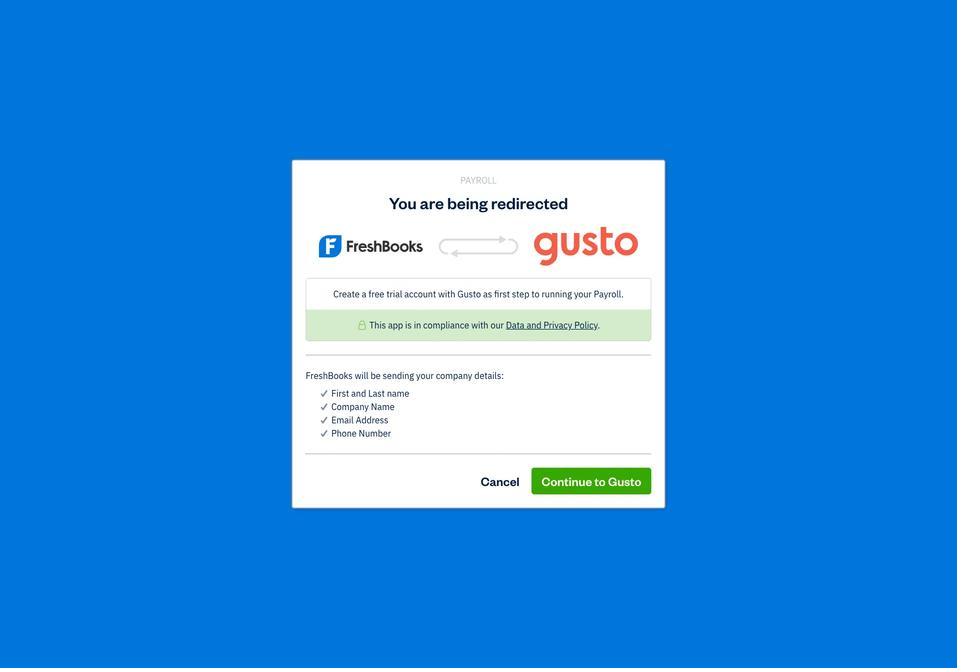 Task type: describe. For each thing, give the bounding box(es) containing it.
in
[[414, 320, 421, 331]]

main element
[[0, 0, 122, 668]]

choose a date image
[[349, 345, 362, 357]]

and inside run payroll effortlessly create a gusto account to automate payroll and reporting
[[471, 285, 486, 296]]

account inside you are being redirected dialog
[[404, 289, 436, 300]]

phone number
[[331, 428, 391, 439]]

first
[[494, 289, 510, 300]]

privacy
[[544, 320, 572, 331]]

fri,
[[284, 345, 299, 357]]

you can track time with the timer, or by logging time manually.
[[267, 202, 430, 221]]

check image
[[319, 400, 329, 414]]

you've
[[596, 202, 619, 212]]

everyone
[[754, 188, 792, 199]]

lockfb image
[[357, 319, 367, 332]]

more for all
[[377, 211, 394, 221]]

staying
[[759, 202, 784, 212]]

continue to gusto
[[542, 474, 642, 489]]

get paid for all your time
[[296, 188, 401, 199]]

learn for invoices
[[535, 211, 555, 221]]

is
[[405, 320, 412, 331]]

to inside button
[[595, 474, 606, 489]]

the for invoices
[[566, 202, 577, 212]]

automate
[[401, 285, 439, 296]]

track
[[296, 202, 314, 212]]

sending
[[383, 370, 414, 382]]

13
[[339, 373, 350, 385]]

a inside run payroll effortlessly create a gusto account to automate payroll and reporting
[[324, 285, 329, 296]]

check image for email address
[[319, 414, 329, 427]]

name
[[387, 388, 409, 399]]

:
[[501, 370, 504, 382]]

are
[[420, 192, 444, 213]]

wed
[[460, 373, 479, 385]]

mon
[[319, 373, 337, 385]]

on
[[786, 202, 794, 212]]

accurately bill your clients for the time you've worked.
[[460, 202, 619, 221]]

track everything for everyone don't miss a billable moment by staying on top of billable hours.
[[645, 188, 816, 221]]

with for free
[[438, 289, 455, 300]]

1 horizontal spatial gusto
[[458, 289, 481, 300]]

wed 15
[[460, 373, 491, 385]]

tue
[[390, 373, 405, 385]]

clients
[[529, 202, 552, 212]]

with inside you can track time with the timer, or by logging time manually.
[[333, 202, 348, 212]]

compliance
[[423, 320, 469, 331]]

company
[[436, 370, 472, 382]]

2 vertical spatial and
[[351, 388, 366, 399]]

don't
[[645, 202, 664, 212]]

name
[[371, 401, 395, 413]]

hours.
[[713, 211, 735, 221]]

learn for all
[[355, 211, 375, 221]]

freshbooks - gusto connection image
[[306, 227, 652, 266]]

time down paid
[[316, 202, 331, 212]]

first
[[331, 388, 349, 399]]

as
[[483, 289, 492, 300]]

check image for phone number
[[319, 427, 329, 440]]

this app is in compliance with our data and privacy policy .
[[369, 320, 600, 331]]

team member
[[252, 408, 302, 418]]

run
[[296, 270, 312, 281]]

nov
[[301, 345, 319, 357]]

trial
[[387, 289, 402, 300]]

you are being redirected dialog
[[0, 146, 957, 522]]

number
[[359, 428, 391, 439]]

running
[[542, 289, 572, 300]]

freshbooks will be sending your company details :
[[306, 370, 504, 382]]

team
[[252, 408, 271, 418]]

details
[[475, 370, 501, 382]]

account inside run payroll effortlessly create a gusto account to automate payroll and reporting
[[357, 285, 389, 296]]

you are being redirected
[[389, 192, 568, 213]]

of
[[810, 202, 816, 212]]

you for you can track time with the timer, or by logging time manually.
[[267, 202, 280, 212]]

15
[[481, 373, 491, 385]]

address
[[356, 415, 388, 426]]

the for all
[[350, 202, 362, 212]]

redirected
[[491, 192, 568, 213]]

company name
[[331, 401, 395, 413]]

member
[[273, 408, 302, 418]]

fri, nov 17th
[[284, 345, 342, 357]]

timer,
[[363, 202, 384, 212]]

payroll inside run payroll effortlessly create a gusto account to automate payroll and reporting
[[314, 270, 343, 281]]

convert time into invoices image
[[520, 145, 559, 184]]

freshbooks
[[306, 370, 353, 382]]

14
[[407, 373, 417, 385]]

1 vertical spatial and
[[527, 320, 542, 331]]

continue to gusto button
[[532, 468, 652, 495]]

payroll.
[[594, 289, 624, 300]]

free
[[369, 289, 385, 300]]

by inside you can track time with the timer, or by logging time manually.
[[394, 202, 403, 212]]

1 time from the left
[[381, 188, 401, 199]]



Task type: vqa. For each thing, say whether or not it's contained in the screenshot.
chevron large down image inside the Payments "link"
no



Task type: locate. For each thing, give the bounding box(es) containing it.
data and privacy policy link
[[506, 320, 598, 331]]

1 horizontal spatial your
[[512, 202, 527, 212]]

run payroll effortlessly create a gusto account to automate payroll and reporting
[[296, 270, 524, 296]]

to inside run payroll effortlessly create a gusto account to automate payroll and reporting
[[391, 285, 399, 296]]

0 horizontal spatial and
[[351, 388, 366, 399]]

1 horizontal spatial more
[[556, 211, 574, 221]]

0 horizontal spatial time
[[381, 188, 401, 199]]

1 vertical spatial payroll
[[314, 270, 343, 281]]

0 horizontal spatial by
[[394, 202, 403, 212]]

1 horizontal spatial and
[[471, 285, 486, 296]]

the down all
[[350, 202, 362, 212]]

with up compliance
[[438, 289, 455, 300]]

billable left hours.
[[686, 211, 711, 221]]

for inside 'track everything for everyone don't miss a billable moment by staying on top of billable hours.'
[[741, 188, 752, 199]]

0 vertical spatial payroll
[[461, 175, 497, 186]]

reporting
[[488, 285, 524, 296]]

your right bill
[[512, 202, 527, 212]]

learn more for invoices
[[535, 211, 574, 221]]

more down your
[[377, 211, 394, 221]]

you inside dialog
[[389, 192, 417, 213]]

continue
[[542, 474, 592, 489]]

3 check image from the top
[[319, 427, 329, 440]]

convert time into invoices
[[485, 188, 595, 199]]

the down invoices
[[566, 202, 577, 212]]

and right payroll
[[471, 285, 486, 296]]

2 — from the left
[[390, 385, 396, 395]]

— for mon
[[319, 385, 325, 395]]

1 horizontal spatial —
[[390, 385, 396, 395]]

time up or
[[381, 188, 401, 199]]

will
[[355, 370, 369, 382]]

0 horizontal spatial with
[[333, 202, 348, 212]]

1 horizontal spatial account
[[404, 289, 436, 300]]

check image for first and last name
[[319, 387, 329, 400]]

with down get paid for all your time
[[333, 202, 348, 212]]

for inside accurately bill your clients for the time you've worked.
[[554, 202, 564, 212]]

the inside accurately bill your clients for the time you've worked.
[[566, 202, 577, 212]]

check image left phone
[[319, 427, 329, 440]]

0 horizontal spatial a
[[324, 285, 329, 296]]

moment
[[718, 202, 747, 212]]

with
[[333, 202, 348, 212], [438, 289, 455, 300], [471, 320, 489, 331]]

everything
[[694, 188, 738, 199]]

to right the free
[[391, 285, 399, 296]]

2 learn from the left
[[535, 211, 555, 221]]

time down invoices
[[579, 202, 594, 212]]

into
[[542, 188, 558, 199]]

email
[[331, 415, 354, 426]]

time inside accurately bill your clients for the time you've worked.
[[579, 202, 594, 212]]

can
[[282, 202, 294, 212]]

first and last name
[[331, 388, 409, 399]]

policy
[[575, 320, 598, 331]]

1 horizontal spatial by
[[749, 202, 757, 212]]

your
[[512, 202, 527, 212], [574, 289, 592, 300], [416, 370, 434, 382]]

1 check image from the top
[[319, 387, 329, 400]]

the inside you can track time with the timer, or by logging time manually.
[[350, 202, 362, 212]]

and
[[471, 285, 486, 296], [527, 320, 542, 331], [351, 388, 366, 399]]

gusto inside run payroll effortlessly create a gusto account to automate payroll and reporting
[[331, 285, 355, 296]]

1 by from the left
[[394, 202, 403, 212]]

2 time from the left
[[519, 188, 540, 199]]

0 horizontal spatial learn
[[355, 211, 375, 221]]

manually.
[[320, 211, 354, 221]]

learn
[[355, 211, 375, 221], [535, 211, 555, 221]]

time down get
[[302, 211, 318, 221]]

learn more down your
[[355, 211, 394, 221]]

0 horizontal spatial learn more
[[355, 211, 394, 221]]

a inside you are being redirected dialog
[[362, 289, 367, 300]]

payroll
[[461, 175, 497, 186], [314, 270, 343, 281]]

1 horizontal spatial you
[[389, 192, 417, 213]]

your left payroll.
[[574, 289, 592, 300]]

1 horizontal spatial with
[[438, 289, 455, 300]]

2 more from the left
[[556, 211, 574, 221]]

with left the our
[[471, 320, 489, 331]]

2 the from the left
[[566, 202, 577, 212]]

create inside you are being redirected dialog
[[333, 289, 360, 300]]

1 horizontal spatial for
[[554, 202, 564, 212]]

.
[[598, 320, 600, 331]]

a inside 'track everything for everyone don't miss a billable moment by staying on top of billable hours.'
[[684, 202, 688, 212]]

0 horizontal spatial you
[[267, 202, 280, 212]]

billable down everything
[[690, 202, 716, 212]]

bill
[[499, 202, 510, 212]]

gusto
[[331, 285, 355, 296], [458, 289, 481, 300], [608, 474, 642, 489]]

billable
[[690, 202, 716, 212], [686, 211, 711, 221]]

1 horizontal spatial payroll
[[461, 175, 497, 186]]

0 vertical spatial with
[[333, 202, 348, 212]]

phone
[[331, 428, 357, 439]]

check image left email
[[319, 414, 329, 427]]

your
[[360, 188, 379, 199]]

learn more
[[355, 211, 394, 221], [535, 211, 574, 221]]

a
[[684, 202, 688, 212], [324, 285, 329, 296], [362, 289, 367, 300]]

2 vertical spatial your
[[416, 370, 434, 382]]

2 by from the left
[[749, 202, 757, 212]]

tue 14 —
[[390, 373, 417, 395]]

effortlessly
[[345, 270, 392, 281]]

create inside run payroll effortlessly create a gusto account to automate payroll and reporting
[[296, 285, 322, 296]]

learn down the into
[[535, 211, 555, 221]]

by right or
[[394, 202, 403, 212]]

— down mon
[[319, 385, 325, 395]]

for for all
[[333, 188, 344, 199]]

convert
[[485, 188, 517, 199]]

app
[[388, 320, 403, 331]]

date link
[[308, 408, 331, 418]]

create down run
[[296, 285, 322, 296]]

by left staying
[[749, 202, 757, 212]]

the
[[350, 202, 362, 212], [566, 202, 577, 212]]

learn down your
[[355, 211, 375, 221]]

2 horizontal spatial for
[[741, 188, 752, 199]]

top
[[796, 202, 808, 212]]

account right "trial"
[[404, 289, 436, 300]]

learn more for all
[[355, 211, 394, 221]]

0 horizontal spatial more
[[377, 211, 394, 221]]

1 learn from the left
[[355, 211, 375, 221]]

1 horizontal spatial learn
[[535, 211, 555, 221]]

account down effortlessly
[[357, 285, 389, 296]]

company
[[331, 401, 369, 413]]

create down effortlessly
[[333, 289, 360, 300]]

2 check image from the top
[[319, 414, 329, 427]]

1 — from the left
[[319, 385, 325, 395]]

gusto inside button
[[608, 474, 642, 489]]

and right the data in the right top of the page
[[527, 320, 542, 331]]

create a free trial account with gusto as first step to running your payroll.
[[333, 289, 624, 300]]

payroll up the you are being redirected
[[461, 175, 497, 186]]

you left can
[[267, 202, 280, 212]]

0 horizontal spatial for
[[333, 188, 344, 199]]

0 vertical spatial and
[[471, 285, 486, 296]]

time
[[316, 202, 331, 212], [579, 202, 594, 212], [302, 211, 318, 221]]

1 horizontal spatial time
[[519, 188, 540, 199]]

logging
[[405, 202, 430, 212]]

1 vertical spatial your
[[574, 289, 592, 300]]

you left are
[[389, 192, 417, 213]]

1 horizontal spatial a
[[362, 289, 367, 300]]

2 horizontal spatial your
[[574, 289, 592, 300]]

— inside mon 13 —
[[319, 385, 325, 395]]

1 more from the left
[[377, 211, 394, 221]]

our
[[491, 320, 504, 331]]

to right step
[[532, 289, 540, 300]]

0 horizontal spatial payroll
[[314, 270, 343, 281]]

get paid for all your time image
[[329, 145, 368, 184]]

0 horizontal spatial account
[[357, 285, 389, 296]]

1 horizontal spatial to
[[532, 289, 540, 300]]

0 horizontal spatial gusto
[[331, 285, 355, 296]]

by inside 'track everything for everyone don't miss a billable moment by staying on top of billable hours.'
[[749, 202, 757, 212]]

1 learn more from the left
[[355, 211, 394, 221]]

being
[[447, 192, 488, 213]]

with for is
[[471, 320, 489, 331]]

you inside you can track time with the timer, or by logging time manually.
[[267, 202, 280, 212]]

2 horizontal spatial with
[[471, 320, 489, 331]]

more for invoices
[[556, 211, 574, 221]]

0 horizontal spatial to
[[391, 285, 399, 296]]

check image
[[319, 387, 329, 400], [319, 414, 329, 427], [319, 427, 329, 440]]

1 the from the left
[[350, 202, 362, 212]]

payroll inside you are being redirected dialog
[[461, 175, 497, 186]]

0 horizontal spatial create
[[296, 285, 322, 296]]

invoices
[[560, 188, 595, 199]]

for for everyone
[[741, 188, 752, 199]]

get
[[296, 188, 310, 199]]

payroll right run
[[314, 270, 343, 281]]

paid
[[312, 188, 331, 199]]

and up "company name"
[[351, 388, 366, 399]]

for left all
[[333, 188, 344, 199]]

—
[[319, 385, 325, 395], [390, 385, 396, 395]]

mon 13 —
[[319, 373, 350, 395]]

1 horizontal spatial learn more
[[535, 211, 574, 221]]

to right continue
[[595, 474, 606, 489]]

worked.
[[505, 211, 533, 221]]

2 horizontal spatial to
[[595, 474, 606, 489]]

learn more down the into
[[535, 211, 574, 221]]

0 horizontal spatial your
[[416, 370, 434, 382]]

you
[[389, 192, 417, 213], [267, 202, 280, 212]]

— down tue
[[390, 385, 396, 395]]

more down invoices
[[556, 211, 574, 221]]

— for tue
[[390, 385, 396, 395]]

your inside accurately bill your clients for the time you've worked.
[[512, 202, 527, 212]]

0 vertical spatial your
[[512, 202, 527, 212]]

caretup image
[[327, 409, 331, 418]]

date
[[308, 408, 325, 418]]

1 vertical spatial with
[[438, 289, 455, 300]]

17th
[[321, 345, 342, 357]]

2 vertical spatial with
[[471, 320, 489, 331]]

0 horizontal spatial —
[[319, 385, 325, 395]]

track
[[670, 188, 692, 199]]

for up moment
[[741, 188, 752, 199]]

to
[[391, 285, 399, 296], [532, 289, 540, 300], [595, 474, 606, 489]]

1 horizontal spatial the
[[566, 202, 577, 212]]

1 horizontal spatial create
[[333, 289, 360, 300]]

time
[[381, 188, 401, 199], [519, 188, 540, 199]]

2 learn more from the left
[[535, 211, 574, 221]]

2 horizontal spatial and
[[527, 320, 542, 331]]

last
[[368, 388, 385, 399]]

email address
[[331, 415, 388, 426]]

your right sending
[[416, 370, 434, 382]]

time up clients
[[519, 188, 540, 199]]

payroll
[[441, 285, 469, 296]]

data
[[506, 320, 525, 331]]

miss
[[666, 202, 682, 212]]

this
[[369, 320, 386, 331]]

you for you are being redirected
[[389, 192, 417, 213]]

or
[[385, 202, 393, 212]]

for down the into
[[554, 202, 564, 212]]

2 horizontal spatial a
[[684, 202, 688, 212]]

— inside tue 14 —
[[390, 385, 396, 395]]

check image down mon
[[319, 387, 329, 400]]

accurately
[[460, 202, 497, 212]]

be
[[371, 370, 381, 382]]

cancel
[[481, 474, 520, 489]]

0 horizontal spatial the
[[350, 202, 362, 212]]

2 horizontal spatial gusto
[[608, 474, 642, 489]]

more
[[377, 211, 394, 221], [556, 211, 574, 221]]



